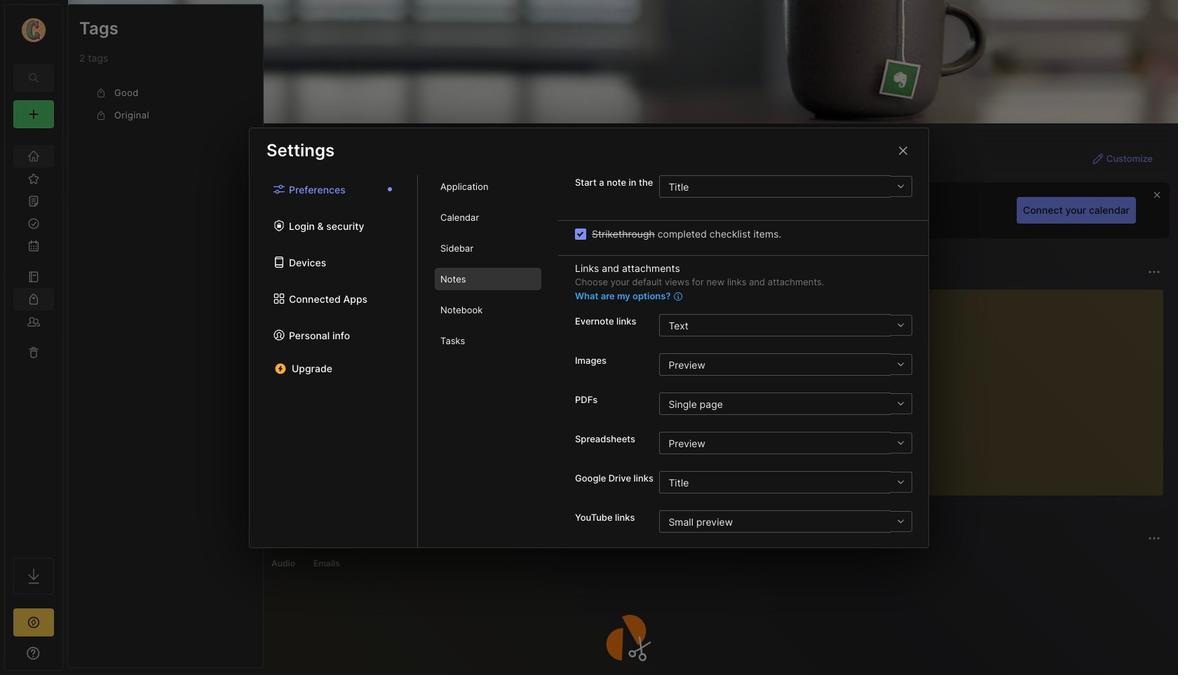 Task type: vqa. For each thing, say whether or not it's contained in the screenshot.
CHOOSE DEFAULT VIEW OPTION FOR SPREADSHEETS field
yes



Task type: locate. For each thing, give the bounding box(es) containing it.
row group
[[79, 82, 252, 127], [91, 314, 975, 505]]

tab
[[435, 175, 542, 198], [435, 206, 542, 229], [435, 237, 542, 260], [435, 268, 542, 290], [140, 289, 197, 306], [435, 299, 542, 321], [435, 330, 542, 352], [93, 556, 147, 573], [200, 556, 260, 573], [265, 556, 302, 573], [307, 556, 346, 573]]

home image
[[27, 149, 41, 163]]

tree
[[5, 137, 62, 546]]

tab list
[[250, 175, 418, 548], [418, 175, 558, 548], [93, 556, 1159, 573]]

1 vertical spatial row group
[[91, 314, 975, 505]]

tree inside main element
[[5, 137, 62, 546]]

upgrade image
[[25, 615, 42, 631]]

Choose default view option for Images field
[[660, 354, 912, 376]]

Choose default view option for PDFs field
[[660, 393, 912, 415]]

Start writing… text field
[[830, 290, 1163, 485]]



Task type: describe. For each thing, give the bounding box(es) containing it.
close image
[[895, 142, 912, 159]]

Start a new note in the body or title. field
[[660, 175, 913, 198]]

Choose default view option for Evernote links field
[[660, 314, 912, 337]]

Choose default view option for YouTube links field
[[660, 511, 912, 533]]

0 vertical spatial row group
[[79, 82, 252, 127]]

edit search image
[[25, 69, 42, 86]]

Select41 checkbox
[[575, 228, 587, 240]]

Choose default view option for Spreadsheets field
[[660, 432, 912, 455]]

Choose default view option for Google Drive links field
[[660, 471, 912, 494]]

main element
[[0, 0, 67, 676]]



